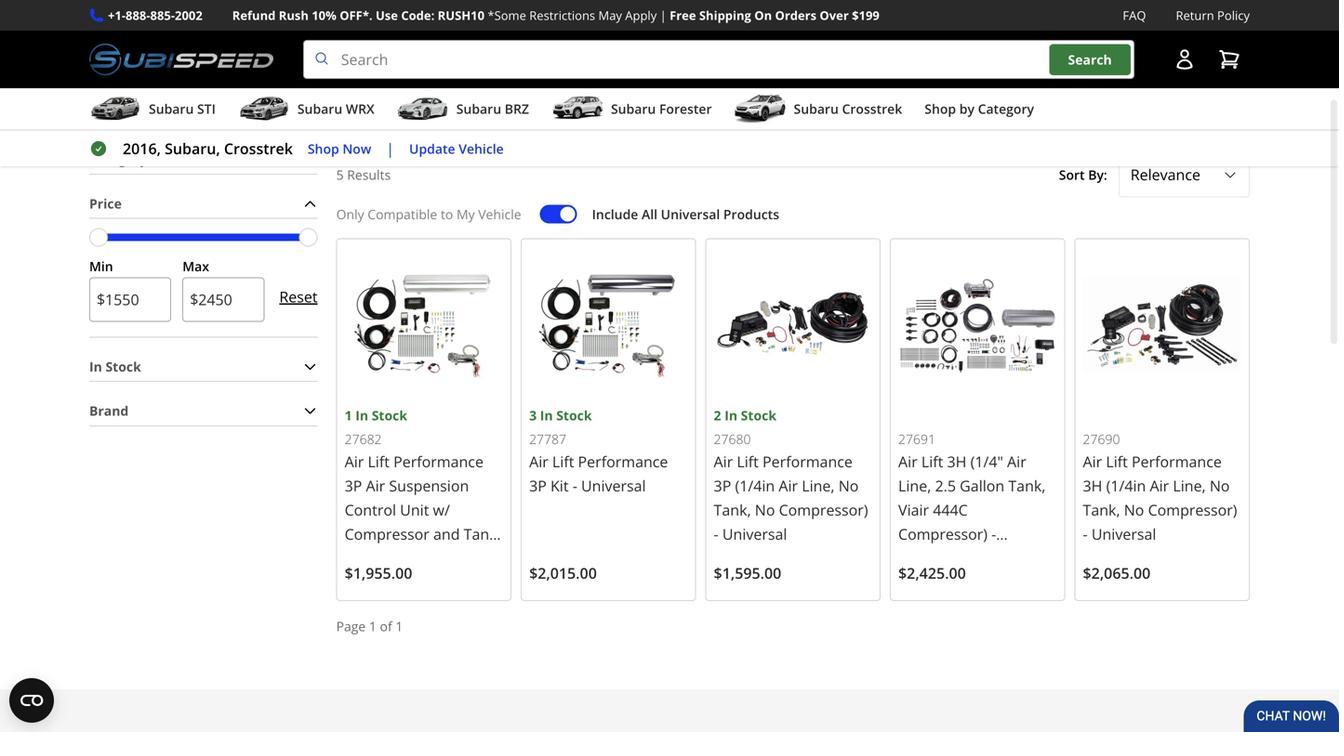 Task type: describe. For each thing, give the bounding box(es) containing it.
shop for shop by category
[[925, 100, 956, 118]]

universal inside the 27690 air lift performance 3h (1/4in air line, no tank, no compressor) - universal
[[1092, 525, 1157, 545]]

open widget image
[[9, 679, 54, 724]]

refund rush 10% off*. use code: rush10 *some restrictions may apply | free shipping on orders over $199
[[232, 7, 880, 24]]

price
[[89, 195, 122, 212]]

only
[[336, 205, 364, 223]]

free
[[670, 7, 696, 24]]

tank
[[464, 525, 497, 545]]

lift inside 27691 air lift 3h (1/4" air line, 2.5 gallon tank, viair 444c compressor) - universal
[[922, 452, 944, 472]]

subaru for subaru sti
[[149, 100, 194, 118]]

only compatible to my vehicle
[[336, 205, 522, 223]]

+1-888-885-2002 link
[[108, 6, 203, 25]]

brand button
[[89, 397, 318, 426]]

subaru for subaru wrx
[[298, 100, 343, 118]]

a subaru crosstrek thumbnail image image
[[734, 95, 786, 123]]

stock for air lift performance 3p kit - universal
[[556, 407, 592, 425]]

reset
[[279, 287, 318, 307]]

universal inside 2 in stock 27680 air lift performance 3p (1/4in air line, no tank, no compressor) - universal
[[723, 525, 787, 545]]

tank, for (1/4"
[[1009, 476, 1046, 496]]

in for air lift performance 3p (1/4in air line, no tank, no compressor) - universal
[[725, 407, 738, 425]]

444c
[[933, 500, 968, 520]]

885-
[[150, 7, 175, 24]]

2016, subaru, crosstrek
[[123, 139, 293, 159]]

faq link
[[1123, 6, 1146, 25]]

27691 air lift 3h (1/4" air line, 2.5 gallon tank, viair 444c compressor) - universal
[[899, 430, 1046, 569]]

27690
[[1083, 430, 1120, 448]]

w/
[[433, 500, 450, 520]]

lift inside the 27690 air lift performance 3h (1/4in air line, no tank, no compressor) - universal
[[1106, 452, 1128, 472]]

a subaru brz thumbnail image image
[[397, 95, 449, 123]]

price button
[[89, 190, 318, 218]]

2.5
[[935, 476, 956, 496]]

button image
[[1174, 48, 1196, 71]]

$1,955.00
[[345, 564, 412, 584]]

subaru for subaru forester
[[611, 100, 656, 118]]

(1/4in inside the 27690 air lift performance 3h (1/4in air line, no tank, no compressor) - universal
[[1107, 476, 1146, 496]]

crosstrek inside dropdown button
[[842, 100, 903, 118]]

max
[[183, 258, 209, 275]]

reset button
[[279, 275, 318, 320]]

subaru,
[[165, 139, 220, 159]]

shipping
[[699, 7, 751, 24]]

2016,
[[123, 139, 161, 159]]

3/21
[[304, 43, 335, 63]]

air inside 3 in stock 27787 air lift performance 3p kit - universal
[[529, 452, 549, 472]]

a subaru sti thumbnail image image
[[89, 95, 141, 123]]

universal inside 3 in stock 27787 air lift performance 3p kit - universal
[[581, 476, 646, 496]]

27691
[[899, 430, 936, 448]]

suspension
[[389, 476, 469, 496]]

include
[[592, 205, 638, 223]]

performance for air
[[763, 452, 853, 472]]

of
[[380, 618, 392, 636]]

policy
[[1218, 7, 1250, 24]]

$2,065.00
[[1083, 564, 1151, 584]]

- inside 2 in stock 27680 air lift performance 3p (1/4in air line, no tank, no compressor) - universal
[[714, 525, 719, 545]]

rush
[[279, 7, 309, 24]]

2
[[714, 407, 721, 425]]

2 in stock 27680 air lift performance 3p (1/4in air line, no tank, no compressor) - universal
[[714, 407, 868, 545]]

shop by category
[[925, 100, 1034, 118]]

compatible
[[368, 205, 437, 223]]

may
[[599, 7, 622, 24]]

return policy link
[[1176, 6, 1250, 25]]

forester
[[659, 100, 712, 118]]

use
[[376, 7, 398, 24]]

gallon
[[960, 476, 1005, 496]]

line, inside the 27690 air lift performance 3h (1/4in air line, no tank, no compressor) - universal
[[1173, 476, 1206, 496]]

update vehicle button
[[409, 138, 504, 160]]

featured
[[602, 89, 695, 120]]

ends
[[267, 43, 300, 63]]

27787
[[529, 430, 567, 448]]

lift for (1/4in
[[737, 452, 759, 472]]

1 horizontal spatial 1
[[369, 618, 377, 636]]

orders
[[775, 7, 817, 24]]

wrx
[[346, 100, 375, 118]]

in stock
[[89, 358, 141, 376]]

2002
[[175, 7, 203, 24]]

products
[[724, 205, 780, 223]]

update
[[409, 140, 455, 157]]

over
[[820, 7, 849, 24]]

stock for air lift performance 3p (1/4in air line, no tank, no compressor) - universal
[[741, 407, 777, 425]]

$2,425.00
[[899, 564, 966, 584]]

compressor) inside 27691 air lift 3h (1/4" air line, 2.5 gallon tank, viair 444c compressor) - universal
[[899, 525, 988, 545]]

27682
[[345, 430, 382, 448]]

control
[[345, 500, 396, 520]]

air lift 3h (1/4" air line, 2.5 gallon tank, viair 444c compressor) - universal image
[[899, 247, 1057, 406]]

minimum slider
[[89, 228, 108, 247]]

in inside dropdown button
[[89, 358, 102, 376]]

1 vertical spatial vehicle
[[478, 205, 522, 223]]

sort by:
[[1059, 166, 1108, 184]]

shop for shop now
[[308, 140, 339, 157]]

universal inside 27691 air lift 3h (1/4" air line, 2.5 gallon tank, viair 444c compressor) - universal
[[899, 549, 963, 569]]

10%
[[312, 7, 337, 24]]

3h inside the 27690 air lift performance 3h (1/4in air line, no tank, no compressor) - universal
[[1083, 476, 1103, 496]]

subaru brz button
[[397, 92, 529, 129]]

min
[[89, 258, 113, 275]]

off*.
[[340, 7, 373, 24]]

a subaru wrx thumbnail image image
[[238, 95, 290, 123]]

code:
[[401, 7, 435, 24]]

(1/4"
[[971, 452, 1004, 472]]

subaru wrx button
[[238, 92, 375, 129]]

subispeed logo image
[[89, 40, 273, 79]]

subaru forester
[[611, 100, 712, 118]]

category
[[89, 150, 148, 168]]

1 inside 1 in stock 27682 air lift performance 3p air suspension control unit w/ compressor and tank - universal
[[345, 407, 352, 425]]

compressor) inside the 27690 air lift performance 3h (1/4in air line, no tank, no compressor) - universal
[[1148, 500, 1238, 520]]

$199
[[852, 7, 880, 24]]

subaru sti
[[149, 100, 216, 118]]

unit
[[400, 500, 429, 520]]

lift for air
[[368, 452, 390, 472]]

stock for air lift performance 3p air suspension control unit w/ compressor and tank - universal
[[372, 407, 407, 425]]

page
[[336, 618, 366, 636]]

in stock button
[[89, 353, 318, 381]]



Task type: vqa. For each thing, say whether or not it's contained in the screenshot.


Task type: locate. For each thing, give the bounding box(es) containing it.
0 horizontal spatial |
[[386, 139, 394, 159]]

- inside 27691 air lift 3h (1/4" air line, 2.5 gallon tank, viair 444c compressor) - universal
[[992, 525, 997, 545]]

kit
[[551, 476, 569, 496]]

lift up 2.5
[[922, 452, 944, 472]]

3 subaru from the left
[[456, 100, 501, 118]]

5 results
[[336, 166, 391, 184]]

universal down viair
[[899, 549, 963, 569]]

sale ends 3/21
[[234, 43, 335, 63]]

lift down 27680
[[737, 452, 759, 472]]

subaru for subaru brz
[[456, 100, 501, 118]]

subaru brz
[[456, 100, 529, 118]]

tank, inside the 27690 air lift performance 3h (1/4in air line, no tank, no compressor) - universal
[[1083, 500, 1120, 520]]

tank, up $1,595.00
[[714, 500, 751, 520]]

stock inside 1 in stock 27682 air lift performance 3p air suspension control unit w/ compressor and tank - universal
[[372, 407, 407, 425]]

(1/4in
[[735, 476, 775, 496], [1107, 476, 1146, 496]]

shop inside shop by category dropdown button
[[925, 100, 956, 118]]

subaru left wrx
[[298, 100, 343, 118]]

return policy
[[1176, 7, 1250, 24]]

- down 'compressor'
[[345, 549, 350, 569]]

3p inside 1 in stock 27682 air lift performance 3p air suspension control unit w/ compressor and tank - universal
[[345, 476, 362, 496]]

compressor
[[345, 525, 430, 545]]

3 performance from the left
[[578, 452, 668, 472]]

1 horizontal spatial 3h
[[1083, 476, 1103, 496]]

1 vertical spatial |
[[386, 139, 394, 159]]

Select... button
[[1119, 153, 1250, 198]]

3p down 27680
[[714, 476, 731, 496]]

1 line, from the left
[[802, 476, 835, 496]]

rush10
[[438, 7, 485, 24]]

refund
[[232, 7, 276, 24]]

air lift performance 3p kit - universal image
[[529, 247, 688, 406]]

3 3p from the left
[[529, 476, 547, 496]]

3p for kit
[[529, 476, 547, 496]]

2 3p from the left
[[714, 476, 731, 496]]

1 horizontal spatial shop
[[542, 89, 596, 120]]

| left free on the top
[[660, 7, 667, 24]]

restrictions
[[530, 7, 595, 24]]

$2,015.00
[[529, 564, 597, 584]]

lift
[[368, 452, 390, 472], [737, 452, 759, 472], [552, 452, 574, 472], [922, 452, 944, 472], [1106, 452, 1128, 472]]

performance inside 1 in stock 27682 air lift performance 3p air suspension control unit w/ compressor and tank - universal
[[394, 452, 484, 472]]

stock inside the in stock dropdown button
[[106, 358, 141, 376]]

universal right all
[[661, 205, 720, 223]]

on
[[755, 7, 772, 24]]

universal down 'compressor'
[[353, 549, 418, 569]]

0 vertical spatial vehicle
[[459, 140, 504, 157]]

1 vertical spatial crosstrek
[[224, 139, 293, 159]]

shop inside 'shop now' 'link'
[[308, 140, 339, 157]]

4 lift from the left
[[922, 452, 944, 472]]

+1-
[[108, 7, 126, 24]]

subaru right a subaru crosstrek thumbnail image
[[794, 100, 839, 118]]

a subaru forester thumbnail image image
[[552, 95, 604, 123]]

performance inside the 27690 air lift performance 3h (1/4in air line, no tank, no compressor) - universal
[[1132, 452, 1222, 472]]

in right 3
[[540, 407, 553, 425]]

lift inside 3 in stock 27787 air lift performance 3p kit - universal
[[552, 452, 574, 472]]

3h up 2.5
[[947, 452, 967, 472]]

0 vertical spatial |
[[660, 7, 667, 24]]

(1/4in inside 2 in stock 27680 air lift performance 3p (1/4in air line, no tank, no compressor) - universal
[[735, 476, 775, 496]]

stock up 27787
[[556, 407, 592, 425]]

performance for -
[[578, 452, 668, 472]]

3 lift from the left
[[552, 452, 574, 472]]

stock inside 3 in stock 27787 air lift performance 3p kit - universal
[[556, 407, 592, 425]]

in for air lift performance 3p kit - universal
[[540, 407, 553, 425]]

sti
[[197, 100, 216, 118]]

in up brand
[[89, 358, 102, 376]]

air lift performance 3h (1/4in air line, no tank, no compressor) - universal image
[[1083, 247, 1242, 406]]

air lift performance 3p air suspension control unit w/ compressor and tank - universal image
[[345, 247, 503, 406]]

3p inside 3 in stock 27787 air lift performance 3p kit - universal
[[529, 476, 547, 496]]

include all universal products
[[592, 205, 780, 223]]

lift up kit
[[552, 452, 574, 472]]

in for air lift performance 3p air suspension control unit w/ compressor and tank - universal
[[356, 407, 368, 425]]

1 in stock 27682 air lift performance 3p air suspension control unit w/ compressor and tank - universal
[[345, 407, 497, 569]]

in inside 1 in stock 27682 air lift performance 3p air suspension control unit w/ compressor and tank - universal
[[356, 407, 368, 425]]

shop now link
[[308, 138, 371, 160]]

Min text field
[[89, 278, 171, 322]]

tank, inside 2 in stock 27680 air lift performance 3p (1/4in air line, no tank, no compressor) - universal
[[714, 500, 751, 520]]

no
[[839, 476, 859, 496], [1210, 476, 1230, 496], [755, 500, 775, 520], [1124, 500, 1145, 520]]

1 left of
[[369, 618, 377, 636]]

|
[[660, 7, 667, 24], [386, 139, 394, 159]]

1 horizontal spatial 3p
[[529, 476, 547, 496]]

stock up 27680
[[741, 407, 777, 425]]

by
[[960, 100, 975, 118]]

$1,595.00
[[714, 564, 782, 584]]

0 horizontal spatial 3h
[[947, 452, 967, 472]]

1 horizontal spatial |
[[660, 7, 667, 24]]

3p up control
[[345, 476, 362, 496]]

shop by category button
[[925, 92, 1034, 129]]

air lift performance 3p (1/4in air line, no tank, no compressor) - universal image
[[714, 247, 873, 406]]

subaru left forester
[[611, 100, 656, 118]]

universal inside 1 in stock 27682 air lift performance 3p air suspension control unit w/ compressor and tank - universal
[[353, 549, 418, 569]]

(1/4in down 27690
[[1107, 476, 1146, 496]]

1 horizontal spatial compressor)
[[899, 525, 988, 545]]

subaru inside "dropdown button"
[[611, 100, 656, 118]]

2 horizontal spatial line,
[[1173, 476, 1206, 496]]

1 horizontal spatial crosstrek
[[842, 100, 903, 118]]

0 horizontal spatial shop
[[308, 140, 339, 157]]

lift inside 1 in stock 27682 air lift performance 3p air suspension control unit w/ compressor and tank - universal
[[368, 452, 390, 472]]

apply
[[625, 7, 657, 24]]

tank, for 3h
[[1083, 500, 1120, 520]]

universal up $2,065.00 at the right of the page
[[1092, 525, 1157, 545]]

0 horizontal spatial crosstrek
[[224, 139, 293, 159]]

(1/4in down 27680
[[735, 476, 775, 496]]

category button
[[89, 145, 318, 174]]

- up $2,065.00 at the right of the page
[[1083, 525, 1088, 545]]

subaru left sti
[[149, 100, 194, 118]]

subaru crosstrek
[[794, 100, 903, 118]]

subaru forester button
[[552, 92, 712, 129]]

1 (1/4in from the left
[[735, 476, 775, 496]]

sale
[[234, 43, 263, 63]]

sort
[[1059, 166, 1085, 184]]

+1-888-885-2002
[[108, 7, 203, 24]]

vehicle
[[459, 140, 504, 157], [478, 205, 522, 223]]

shop up 5
[[308, 140, 339, 157]]

universal up $1,595.00
[[723, 525, 787, 545]]

1 lift from the left
[[368, 452, 390, 472]]

viair
[[899, 500, 929, 520]]

2 subaru from the left
[[298, 100, 343, 118]]

| right now
[[386, 139, 394, 159]]

2 lift from the left
[[737, 452, 759, 472]]

3h inside 27691 air lift 3h (1/4" air line, 2.5 gallon tank, viair 444c compressor) - universal
[[947, 452, 967, 472]]

tank, up $2,065.00 at the right of the page
[[1083, 500, 1120, 520]]

subaru left the brz
[[456, 100, 501, 118]]

faq
[[1123, 7, 1146, 24]]

brand
[[89, 402, 129, 420]]

performance inside 2 in stock 27680 air lift performance 3p (1/4in air line, no tank, no compressor) - universal
[[763, 452, 853, 472]]

2 performance from the left
[[763, 452, 853, 472]]

by:
[[1089, 166, 1108, 184]]

4 performance from the left
[[1132, 452, 1222, 472]]

brz
[[505, 100, 529, 118]]

0 horizontal spatial compressor)
[[779, 500, 868, 520]]

update vehicle
[[409, 140, 504, 157]]

1 up 27682
[[345, 407, 352, 425]]

search input field
[[303, 40, 1135, 79]]

5
[[336, 166, 344, 184]]

vehicle right my
[[478, 205, 522, 223]]

in inside 2 in stock 27680 air lift performance 3p (1/4in air line, no tank, no compressor) - universal
[[725, 407, 738, 425]]

2 horizontal spatial shop
[[925, 100, 956, 118]]

- inside 3 in stock 27787 air lift performance 3p kit - universal
[[573, 476, 578, 496]]

category
[[978, 100, 1034, 118]]

subaru for subaru crosstrek
[[794, 100, 839, 118]]

-
[[573, 476, 578, 496], [714, 525, 719, 545], [992, 525, 997, 545], [1083, 525, 1088, 545], [345, 549, 350, 569]]

3h
[[947, 452, 967, 472], [1083, 476, 1103, 496]]

3p for (1/4in
[[714, 476, 731, 496]]

performance for suspension
[[394, 452, 484, 472]]

compressor) inside 2 in stock 27680 air lift performance 3p (1/4in air line, no tank, no compressor) - universal
[[779, 500, 868, 520]]

0 vertical spatial crosstrek
[[842, 100, 903, 118]]

search button
[[1050, 44, 1131, 75]]

3 line, from the left
[[1173, 476, 1206, 496]]

line, inside 27691 air lift 3h (1/4" air line, 2.5 gallon tank, viair 444c compressor) - universal
[[899, 476, 931, 496]]

page 1 of 1
[[336, 618, 403, 636]]

stock up brand
[[106, 358, 141, 376]]

0 horizontal spatial tank,
[[714, 500, 751, 520]]

line, inside 2 in stock 27680 air lift performance 3p (1/4in air line, no tank, no compressor) - universal
[[802, 476, 835, 496]]

2 horizontal spatial compressor)
[[1148, 500, 1238, 520]]

- up $1,595.00
[[714, 525, 719, 545]]

tank, right gallon on the bottom right of the page
[[1009, 476, 1046, 496]]

3p left kit
[[529, 476, 547, 496]]

select... image
[[1223, 168, 1238, 183]]

performance inside 3 in stock 27787 air lift performance 3p kit - universal
[[578, 452, 668, 472]]

universal right kit
[[581, 476, 646, 496]]

results
[[347, 166, 391, 184]]

lift inside 2 in stock 27680 air lift performance 3p (1/4in air line, no tank, no compressor) - universal
[[737, 452, 759, 472]]

2 horizontal spatial 3p
[[714, 476, 731, 496]]

2 (1/4in from the left
[[1107, 476, 1146, 496]]

27680
[[714, 430, 751, 448]]

Max text field
[[183, 278, 265, 322]]

- inside the 27690 air lift performance 3h (1/4in air line, no tank, no compressor) - universal
[[1083, 525, 1088, 545]]

3p
[[345, 476, 362, 496], [714, 476, 731, 496], [529, 476, 547, 496]]

3h down 27690
[[1083, 476, 1103, 496]]

subaru crosstrek button
[[734, 92, 903, 129]]

1 horizontal spatial tank,
[[1009, 476, 1046, 496]]

stock inside 2 in stock 27680 air lift performance 3p (1/4in air line, no tank, no compressor) - universal
[[741, 407, 777, 425]]

3p for air
[[345, 476, 362, 496]]

vehicle inside button
[[459, 140, 504, 157]]

to
[[441, 205, 453, 223]]

crosstrek
[[842, 100, 903, 118], [224, 139, 293, 159]]

4 subaru from the left
[[611, 100, 656, 118]]

shop right the brz
[[542, 89, 596, 120]]

- inside 1 in stock 27682 air lift performance 3p air suspension control unit w/ compressor and tank - universal
[[345, 549, 350, 569]]

0 vertical spatial 3h
[[947, 452, 967, 472]]

air
[[345, 452, 364, 472], [714, 452, 733, 472], [529, 452, 549, 472], [899, 452, 918, 472], [1007, 452, 1027, 472], [1083, 452, 1102, 472], [366, 476, 385, 496], [779, 476, 798, 496], [1150, 476, 1169, 496]]

1 subaru from the left
[[149, 100, 194, 118]]

1 3p from the left
[[345, 476, 362, 496]]

vehicle down subaru brz
[[459, 140, 504, 157]]

0 horizontal spatial (1/4in
[[735, 476, 775, 496]]

1 performance from the left
[[394, 452, 484, 472]]

shop
[[542, 89, 596, 120], [925, 100, 956, 118], [308, 140, 339, 157]]

stock
[[106, 358, 141, 376], [372, 407, 407, 425], [741, 407, 777, 425], [556, 407, 592, 425]]

shop for shop featured products
[[542, 89, 596, 120]]

5 lift from the left
[[1106, 452, 1128, 472]]

0 horizontal spatial line,
[[802, 476, 835, 496]]

products
[[701, 89, 797, 120]]

maximum slider
[[299, 228, 318, 247]]

0 horizontal spatial 1
[[345, 407, 352, 425]]

and
[[433, 525, 460, 545]]

2 horizontal spatial 1
[[396, 618, 403, 636]]

5 subaru from the left
[[794, 100, 839, 118]]

in
[[89, 358, 102, 376], [356, 407, 368, 425], [725, 407, 738, 425], [540, 407, 553, 425]]

0 horizontal spatial 3p
[[345, 476, 362, 496]]

- down gallon on the bottom right of the page
[[992, 525, 997, 545]]

1 horizontal spatial line,
[[899, 476, 931, 496]]

stock up 27682
[[372, 407, 407, 425]]

lift for kit
[[552, 452, 574, 472]]

2 line, from the left
[[899, 476, 931, 496]]

1 vertical spatial 3h
[[1083, 476, 1103, 496]]

search
[[1068, 51, 1112, 68]]

tank, inside 27691 air lift 3h (1/4" air line, 2.5 gallon tank, viair 444c compressor) - universal
[[1009, 476, 1046, 496]]

in inside 3 in stock 27787 air lift performance 3p kit - universal
[[540, 407, 553, 425]]

subaru
[[149, 100, 194, 118], [298, 100, 343, 118], [456, 100, 501, 118], [611, 100, 656, 118], [794, 100, 839, 118]]

in right the 2
[[725, 407, 738, 425]]

shop left by
[[925, 100, 956, 118]]

1 right of
[[396, 618, 403, 636]]

*some
[[488, 7, 526, 24]]

lift down 27682
[[368, 452, 390, 472]]

subaru wrx
[[298, 100, 375, 118]]

3
[[529, 407, 537, 425]]

1 horizontal spatial (1/4in
[[1107, 476, 1146, 496]]

2 horizontal spatial tank,
[[1083, 500, 1120, 520]]

lift down 27690
[[1106, 452, 1128, 472]]

now
[[343, 140, 371, 157]]

- right kit
[[573, 476, 578, 496]]

3p inside 2 in stock 27680 air lift performance 3p (1/4in air line, no tank, no compressor) - universal
[[714, 476, 731, 496]]

return
[[1176, 7, 1215, 24]]

shop featured products
[[542, 89, 797, 120]]

3 in stock 27787 air lift performance 3p kit - universal
[[529, 407, 668, 496]]

in up 27682
[[356, 407, 368, 425]]



